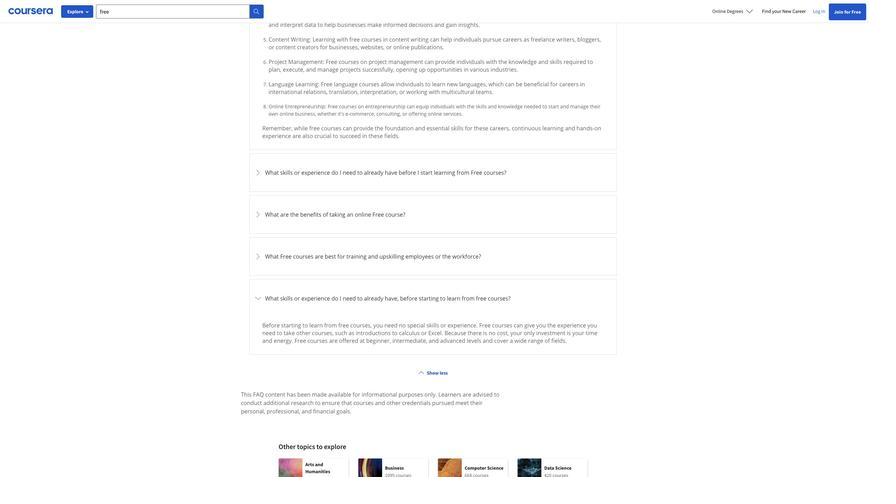 Task type: describe. For each thing, give the bounding box(es) containing it.
data for data science
[[545, 465, 555, 471]]

degrees
[[727, 8, 744, 14]]

up
[[419, 66, 426, 73]]

with inside content writing: learning with free courses in content writing can help individuals pursue careers as freelance writers, bloggers, or content creators for businesses, websites, or online publications.
[[337, 36, 348, 43]]

before for i
[[399, 169, 416, 177]]

or inside 'what skills or experience do i need to already have, before starting to learn from free courses?' dropdown button
[[294, 295, 300, 302]]

entrepreneurship
[[365, 103, 406, 110]]

it's
[[338, 111, 344, 117]]

employees
[[406, 253, 434, 261]]

courses inside language learning: free language courses allow individuals to learn new languages, which can be beneficial for careers in international relations, translation, interpretation, or working with multicultural teams.
[[359, 80, 380, 88]]

for inside language learning: free language courses allow individuals to learn new languages, which can be beneficial for careers in international relations, translation, interpretation, or working with multicultural teams.
[[551, 80, 558, 88]]

whether
[[318, 111, 337, 117]]

purposes
[[399, 391, 423, 399]]

business
[[385, 465, 404, 471]]

offering
[[409, 111, 427, 117]]

foundation
[[385, 125, 414, 132]]

free inside 'link'
[[852, 9, 862, 15]]

what for what skills or experience do i need to already have, before starting to learn from free courses?
[[265, 295, 279, 302]]

publications.
[[411, 43, 444, 51]]

continuous
[[512, 125, 541, 132]]

individuals inside project management: free courses on project management can provide individuals with the knowledge and skills required to plan, execute, and manage projects successfully, opening up opportunities in various industries.
[[457, 58, 485, 66]]

informational
[[362, 391, 397, 399]]

course?
[[386, 211, 406, 219]]

intermediate,
[[393, 337, 428, 345]]

individuals inside online entrepreneurship: free courses on entrepreneurship can equip individuals with the skills and knowledge needed to start and manage their own online business, whether it's e-commerce, consulting, or offering online services.
[[431, 103, 455, 110]]

interpret
[[280, 21, 303, 29]]

analyze,
[[573, 13, 594, 21]]

financial
[[313, 408, 335, 415]]

science for computer science
[[488, 465, 504, 471]]

courses? for what skills or experience do i need to already have, before starting to learn from free courses?
[[488, 295, 511, 302]]

language
[[269, 80, 294, 88]]

languages,
[[460, 80, 487, 88]]

prepare
[[393, 13, 414, 21]]

businesses
[[337, 21, 366, 29]]

in inside content writing: learning with free courses in content writing can help individuals pursue careers as freelance writers, bloggers, or content creators for businesses, websites, or online publications.
[[383, 36, 388, 43]]

businesses,
[[329, 43, 359, 51]]

in inside data analysis: free courses in data analysis can prepare individuals for roles as data analysts, where they can collect, analyze, and interpret data to help businesses make informed decisions and gain insights.
[[341, 13, 346, 21]]

various
[[470, 66, 490, 73]]

credentials
[[402, 399, 431, 407]]

faq
[[253, 391, 264, 399]]

what for what are the benefits of taking an online free course?
[[265, 211, 279, 219]]

content
[[269, 36, 290, 43]]

what free courses are best for training and upskilling employees or the workforce?
[[265, 253, 481, 261]]

essential
[[427, 125, 450, 132]]

are inside before starting to learn from free courses, you need no special skills or experience. free courses can give you the experience you need to take other courses, such as introductions to calculus or excel. because there is no cost, your only investment is your time and energy. free courses are offered at beginner, intermediate, and advanced levels and cover a wide range of fields.
[[329, 337, 338, 345]]

starting inside dropdown button
[[419, 295, 439, 302]]

fields. inside 'remember, while free courses can provide the foundation and essential skills for these careers, continuous learning and hands-on experience are also crucial to succeed in these fields.'
[[385, 132, 400, 140]]

language
[[334, 80, 358, 88]]

energy.
[[274, 337, 293, 345]]

courses inside content writing: learning with free courses in content writing can help individuals pursue careers as freelance writers, bloggers, or content creators for businesses, websites, or online publications.
[[362, 36, 382, 43]]

for inside "this faq content has been made available for informational purposes only. learners are advised to conduct additional research to ensure that courses and other credentials pursued meet their personal, professional, and financial goals."
[[353, 391, 360, 399]]

with inside language learning: free language courses allow individuals to learn new languages, which can be beneficial for careers in international relations, translation, interpretation, or working with multicultural teams.
[[429, 88, 440, 96]]

computer science
[[465, 465, 504, 471]]

online degrees
[[713, 8, 744, 14]]

the left workforce?
[[443, 253, 451, 261]]

as inside before starting to learn from free courses, you need no special skills or experience. free courses can give you the experience you need to take other courses, such as introductions to calculus or excel. because there is no cost, your only investment is your time and energy. free courses are offered at beginner, intermediate, and advanced levels and cover a wide range of fields.
[[349, 329, 355, 337]]

skills inside project management: free courses on project management can provide individuals with the knowledge and skills required to plan, execute, and manage projects successfully, opening up opportunities in various industries.
[[550, 58, 563, 66]]

to inside online entrepreneurship: free courses on entrepreneurship can equip individuals with the skills and knowledge needed to start and manage their own online business, whether it's e-commerce, consulting, or offering online services.
[[543, 103, 548, 110]]

commerce,
[[350, 111, 375, 117]]

0 horizontal spatial no
[[399, 322, 406, 329]]

and left the advanced
[[429, 337, 439, 345]]

entrepreneurship:
[[285, 103, 327, 110]]

free inside language learning: free language courses allow individuals to learn new languages, which can be beneficial for careers in international relations, translation, interpretation, or working with multicultural teams.
[[321, 80, 333, 88]]

take
[[284, 329, 295, 337]]

chevron right image for what skills or experience do i need to already have before i start learning from  free courses?
[[254, 169, 263, 177]]

analysts,
[[489, 13, 511, 21]]

2 horizontal spatial data
[[475, 13, 487, 21]]

explore
[[324, 442, 347, 451]]

courses? for what skills or experience do i need to already have before i start learning from  free courses?
[[484, 169, 507, 177]]

opportunities
[[427, 66, 463, 73]]

explore button
[[61, 5, 93, 18]]

gain
[[446, 21, 457, 29]]

courses inside dropdown button
[[293, 253, 314, 261]]

start inside online entrepreneurship: free courses on entrepreneurship can equip individuals with the skills and knowledge needed to start and manage their own online business, whether it's e-commerce, consulting, or offering online services.
[[549, 103, 559, 110]]

wide
[[515, 337, 527, 345]]

online for online entrepreneurship: free courses on entrepreneurship can equip individuals with the skills and knowledge needed to start and manage their own online business, whether it's e-commerce, consulting, or offering online services.
[[269, 103, 284, 110]]

free inside online entrepreneurship: free courses on entrepreneurship can equip individuals with the skills and knowledge needed to start and manage their own online business, whether it's e-commerce, consulting, or offering online services.
[[328, 103, 338, 110]]

1 horizontal spatial data
[[347, 13, 359, 21]]

find
[[763, 8, 772, 14]]

provide inside project management: free courses on project management can provide individuals with the knowledge and skills required to plan, execute, and manage projects successfully, opening up opportunities in various industries.
[[436, 58, 455, 66]]

1 horizontal spatial these
[[474, 125, 489, 132]]

of inside before starting to learn from free courses, you need no special skills or experience. free courses can give you the experience you need to take other courses, such as introductions to calculus or excel. because there is no cost, your only investment is your time and energy. free courses are offered at beginner, intermediate, and advanced levels and cover a wide range of fields.
[[545, 337, 550, 345]]

free inside content writing: learning with free courses in content writing can help individuals pursue careers as freelance writers, bloggers, or content creators for businesses, websites, or online publications.
[[350, 36, 360, 43]]

language learning: free language courses allow individuals to learn new languages, which can be beneficial for careers in international relations, translation, interpretation, or working with multicultural teams.
[[269, 80, 585, 96]]

introductions
[[356, 329, 391, 337]]

have,
[[385, 295, 399, 302]]

learn inside language learning: free language courses allow individuals to learn new languages, which can be beneficial for careers in international relations, translation, interpretation, or working with multicultural teams.
[[432, 80, 446, 88]]

and left hands-
[[566, 125, 576, 132]]

knowledge inside project management: free courses on project management can provide individuals with the knowledge and skills required to plan, execute, and manage projects successfully, opening up opportunities in various industries.
[[509, 58, 537, 66]]

a
[[510, 337, 513, 345]]

what skills or experience do i need to already have, before starting to learn from free courses?
[[265, 295, 511, 302]]

can right make
[[383, 13, 392, 21]]

learning inside 'remember, while free courses can provide the foundation and essential skills for these careers, continuous learning and hands-on experience are also crucial to succeed in these fields.'
[[543, 125, 564, 132]]

log in link
[[810, 7, 829, 15]]

as inside content writing: learning with free courses in content writing can help individuals pursue careers as freelance writers, bloggers, or content creators for businesses, websites, or online publications.
[[524, 36, 530, 43]]

writers,
[[557, 36, 576, 43]]

time
[[586, 329, 598, 337]]

for inside 'remember, while free courses can provide the foundation and essential skills for these careers, continuous learning and hands-on experience are also crucial to succeed in these fields.'
[[465, 125, 473, 132]]

coursera image
[[8, 6, 53, 17]]

show
[[427, 370, 439, 376]]

the inside project management: free courses on project management can provide individuals with the knowledge and skills required to plan, execute, and manage projects successfully, opening up opportunities in various industries.
[[499, 58, 507, 66]]

the inside before starting to learn from free courses, you need no special skills or experience. free courses can give you the experience you need to take other courses, such as introductions to calculus or excel. because there is no cost, your only investment is your time and energy. free courses are offered at beginner, intermediate, and advanced levels and cover a wide range of fields.
[[548, 322, 556, 329]]

consulting,
[[377, 111, 401, 117]]

can inside project management: free courses on project management can provide individuals with the knowledge and skills required to plan, execute, and manage projects successfully, opening up opportunities in various industries.
[[425, 58, 434, 66]]

online for online degrees
[[713, 8, 726, 14]]

only.
[[425, 391, 437, 399]]

1 horizontal spatial no
[[489, 329, 496, 337]]

join for free
[[835, 9, 862, 15]]

courses up cover
[[492, 322, 513, 329]]

informed
[[383, 21, 408, 29]]

upskilling
[[380, 253, 404, 261]]

online degrees button
[[707, 3, 759, 19]]

benefits
[[300, 211, 322, 219]]

content down informed
[[390, 36, 410, 43]]

data science link
[[518, 459, 588, 477]]

e-
[[346, 111, 350, 117]]

already for have,
[[364, 295, 384, 302]]

working
[[407, 88, 428, 96]]

starting inside before starting to learn from free courses, you need no special skills or experience. free courses can give you the experience you need to take other courses, such as introductions to calculus or excel. because there is no cost, your only investment is your time and energy. free courses are offered at beginner, intermediate, and advanced levels and cover a wide range of fields.
[[281, 322, 301, 329]]

from inside before starting to learn from free courses, you need no special skills or experience. free courses can give you the experience you need to take other courses, such as introductions to calculus or excel. because there is no cost, your only investment is your time and energy. free courses are offered at beginner, intermediate, and advanced levels and cover a wide range of fields.
[[324, 322, 337, 329]]

needed
[[524, 103, 542, 110]]

science for data science
[[556, 465, 572, 471]]

other inside "this faq content has been made available for informational purposes only. learners are advised to conduct additional research to ensure that courses and other credentials pursued meet their personal, professional, and financial goals."
[[387, 399, 401, 407]]

manage inside project management: free courses on project management can provide individuals with the knowledge and skills required to plan, execute, and manage projects successfully, opening up opportunities in various industries.
[[318, 66, 339, 73]]

insights.
[[459, 21, 480, 29]]

computer science link
[[438, 459, 508, 477]]

before starting to learn from free courses, you need no special skills or experience. free courses can give you the experience you need to take other courses, such as introductions to calculus or excel. because there is no cost, your only investment is your time and energy. free courses are offered at beginner, intermediate, and advanced levels and cover a wide range of fields.
[[263, 322, 598, 345]]

online inside content writing: learning with free courses in content writing can help individuals pursue careers as freelance writers, bloggers, or content creators for businesses, websites, or online publications.
[[394, 43, 410, 51]]

successfully,
[[363, 66, 395, 73]]

plan,
[[269, 66, 282, 73]]

log
[[813, 8, 821, 14]]

and down the informational
[[375, 399, 385, 407]]

start inside dropdown button
[[421, 169, 433, 177]]

and inside arts and humanities
[[315, 461, 323, 468]]

skills inside 'remember, while free courses can provide the foundation and essential skills for these careers, continuous learning and hands-on experience are also crucial to succeed in these fields.'
[[451, 125, 464, 132]]

i for have,
[[340, 295, 342, 302]]

skills inside online entrepreneurship: free courses on entrepreneurship can equip individuals with the skills and knowledge needed to start and manage their own online business, whether it's e-commerce, consulting, or offering online services.
[[476, 103, 487, 110]]

also
[[303, 132, 313, 140]]

an
[[347, 211, 354, 219]]

2 horizontal spatial your
[[773, 8, 782, 14]]

to inside language learning: free language courses allow individuals to learn new languages, which can be beneficial for careers in international relations, translation, interpretation, or working with multicultural teams.
[[426, 80, 431, 88]]

international
[[269, 88, 302, 96]]

0 horizontal spatial your
[[511, 329, 523, 337]]

individuals inside content writing: learning with free courses in content writing can help individuals pursue careers as freelance writers, bloggers, or content creators for businesses, websites, or online publications.
[[454, 36, 482, 43]]

courses inside "this faq content has been made available for informational purposes only. learners are advised to conduct additional research to ensure that courses and other credentials pursued meet their personal, professional, and financial goals."
[[354, 399, 374, 407]]

for inside 'join for free' 'link'
[[845, 9, 851, 15]]

project
[[369, 58, 387, 66]]

for inside data analysis: free courses in data analysis can prepare individuals for roles as data analysts, where they can collect, analyze, and interpret data to help businesses make informed decisions and gain insights.
[[445, 13, 452, 21]]

can inside online entrepreneurship: free courses on entrepreneurship can equip individuals with the skills and knowledge needed to start and manage their own online business, whether it's e-commerce, consulting, or offering online services.
[[407, 103, 415, 110]]

experience inside 'remember, while free courses can provide the foundation and essential skills for these careers, continuous learning and hands-on experience are also crucial to succeed in these fields.'
[[263, 132, 291, 140]]

careers inside content writing: learning with free courses in content writing can help individuals pursue careers as freelance writers, bloggers, or content creators for businesses, websites, or online publications.
[[503, 36, 522, 43]]

with inside project management: free courses on project management can provide individuals with the knowledge and skills required to plan, execute, and manage projects successfully, opening up opportunities in various industries.
[[486, 58, 497, 66]]

free inside dropdown button
[[476, 295, 487, 302]]

what for what skills or experience do i need to already have before i start learning from  free courses?
[[265, 169, 279, 177]]

1 you from the left
[[374, 322, 383, 329]]

on for entrepreneurship
[[358, 103, 364, 110]]

writing:
[[291, 36, 311, 43]]

business,
[[295, 111, 316, 117]]

cover
[[495, 337, 509, 345]]

translation,
[[329, 88, 359, 96]]

careers,
[[490, 125, 511, 132]]

advised
[[473, 391, 493, 399]]

the left benefits
[[290, 211, 299, 219]]

in inside language learning: free language courses allow individuals to learn new languages, which can be beneficial for careers in international relations, translation, interpretation, or working with multicultural teams.
[[581, 80, 585, 88]]

can right the they
[[543, 13, 552, 21]]

pursue
[[483, 36, 502, 43]]

on inside 'remember, while free courses can provide the foundation and essential skills for these careers, continuous learning and hands-on experience are also crucial to succeed in these fields.'
[[595, 125, 602, 132]]

collect,
[[554, 13, 572, 21]]

from for free
[[462, 295, 475, 302]]

help inside content writing: learning with free courses in content writing can help individuals pursue careers as freelance writers, bloggers, or content creators for businesses, websites, or online publications.
[[441, 36, 452, 43]]

can inside before starting to learn from free courses, you need no special skills or experience. free courses can give you the experience you need to take other courses, such as introductions to calculus or excel. because there is no cost, your only investment is your time and energy. free courses are offered at beginner, intermediate, and advanced levels and cover a wide range of fields.
[[514, 322, 523, 329]]

show less button
[[416, 367, 451, 379]]

goals.
[[337, 408, 352, 415]]

excel.
[[429, 329, 443, 337]]

and right needed
[[561, 103, 569, 110]]

2 is from the left
[[567, 329, 571, 337]]

what skills or experience do i need to already have before i start learning from  free courses? button
[[254, 158, 613, 187]]



Task type: locate. For each thing, give the bounding box(es) containing it.
research
[[291, 399, 314, 407]]

ensure
[[322, 399, 340, 407]]

on inside online entrepreneurship: free courses on entrepreneurship can equip individuals with the skills and knowledge needed to start and manage their own online business, whether it's e-commerce, consulting, or offering online services.
[[358, 103, 364, 110]]

of right range
[[545, 337, 550, 345]]

and left cover
[[483, 337, 493, 345]]

1 vertical spatial start
[[421, 169, 433, 177]]

and down teams.
[[488, 103, 497, 110]]

from for free
[[457, 169, 470, 177]]

courses left best
[[293, 253, 314, 261]]

skills inside before starting to learn from free courses, you need no special skills or experience. free courses can give you the experience you need to take other courses, such as introductions to calculus or excel. because there is no cost, your only investment is your time and energy. free courses are offered at beginner, intermediate, and advanced levels and cover a wide range of fields.
[[427, 322, 439, 329]]

with down pursue
[[486, 58, 497, 66]]

2 horizontal spatial as
[[524, 36, 530, 43]]

services.
[[444, 111, 463, 117]]

in left analysis
[[341, 13, 346, 21]]

and up 'content'
[[269, 21, 279, 29]]

data for data analysis: free courses in data analysis can prepare individuals for roles as data analysts, where they can collect, analyze, and interpret data to help businesses make informed decisions and gain insights.
[[269, 13, 281, 21]]

made
[[312, 391, 327, 399]]

0 vertical spatial careers
[[503, 36, 522, 43]]

do for have
[[332, 169, 339, 177]]

or inside online entrepreneurship: free courses on entrepreneurship can equip individuals with the skills and knowledge needed to start and manage their own online business, whether it's e-commerce, consulting, or offering online services.
[[403, 111, 408, 117]]

free right while
[[310, 125, 320, 132]]

have
[[385, 169, 398, 177]]

remember, while free courses can provide the foundation and essential skills for these careers, continuous learning and hands-on experience are also crucial to succeed in these fields.
[[263, 125, 602, 140]]

less
[[440, 370, 448, 376]]

courses inside 'remember, while free courses can provide the foundation and essential skills for these careers, continuous learning and hands-on experience are also crucial to succeed in these fields.'
[[321, 125, 342, 132]]

0 horizontal spatial their
[[471, 399, 483, 407]]

the inside 'remember, while free courses can provide the foundation and essential skills for these careers, continuous learning and hands-on experience are also crucial to succeed in these fields.'
[[375, 125, 384, 132]]

in inside 'remember, while free courses can provide the foundation and essential skills for these careers, continuous learning and hands-on experience are also crucial to succeed in these fields.'
[[362, 132, 367, 140]]

1 already from the top
[[364, 169, 384, 177]]

for inside content writing: learning with free courses in content writing can help individuals pursue careers as freelance writers, bloggers, or content creators for businesses, websites, or online publications.
[[320, 43, 328, 51]]

which
[[489, 80, 504, 88]]

fields. inside before starting to learn from free courses, you need no special skills or experience. free courses can give you the experience you need to take other courses, such as introductions to calculus or excel. because there is no cost, your only investment is your time and energy. free courses are offered at beginner, intermediate, and advanced levels and cover a wide range of fields.
[[552, 337, 567, 345]]

1 vertical spatial learning
[[434, 169, 456, 177]]

is right the there
[[483, 329, 488, 337]]

for left roles
[[445, 13, 452, 21]]

and up humanities
[[315, 461, 323, 468]]

0 vertical spatial as
[[468, 13, 474, 21]]

courses up 'learning'
[[319, 13, 340, 21]]

courses left such
[[308, 337, 328, 345]]

0 vertical spatial help
[[325, 21, 336, 29]]

online inside online degrees popup button
[[713, 8, 726, 14]]

your right find
[[773, 8, 782, 14]]

1 horizontal spatial manage
[[571, 103, 589, 110]]

as inside data analysis: free courses in data analysis can prepare individuals for roles as data analysts, where they can collect, analyze, and interpret data to help businesses make informed decisions and gain insights.
[[468, 13, 474, 21]]

they
[[530, 13, 542, 21]]

new
[[447, 80, 458, 88]]

additional
[[264, 399, 290, 407]]

0 vertical spatial their
[[590, 103, 601, 110]]

levels
[[467, 337, 482, 345]]

for right essential
[[465, 125, 473, 132]]

content up additional
[[265, 391, 285, 399]]

learners
[[439, 391, 462, 399]]

careers down required
[[560, 80, 579, 88]]

0 vertical spatial data
[[269, 13, 281, 21]]

0 vertical spatial start
[[549, 103, 559, 110]]

can inside content writing: learning with free courses in content writing can help individuals pursue careers as freelance writers, bloggers, or content creators for businesses, websites, or online publications.
[[430, 36, 440, 43]]

arts and humanities
[[306, 461, 330, 475]]

1 vertical spatial fields.
[[552, 337, 567, 345]]

these
[[474, 125, 489, 132], [369, 132, 383, 140]]

free up offered
[[339, 322, 349, 329]]

1 vertical spatial on
[[358, 103, 364, 110]]

0 horizontal spatial of
[[323, 211, 328, 219]]

in down informed
[[383, 36, 388, 43]]

the down the multicultural
[[467, 103, 475, 110]]

help up 'learning'
[[325, 21, 336, 29]]

0 horizontal spatial courses,
[[312, 329, 334, 337]]

courses inside project management: free courses on project management can provide individuals with the knowledge and skills required to plan, execute, and manage projects successfully, opening up opportunities in various industries.
[[339, 58, 359, 66]]

1 horizontal spatial as
[[468, 13, 474, 21]]

free inside data analysis: free courses in data analysis can prepare individuals for roles as data analysts, where they can collect, analyze, and interpret data to help businesses make informed decisions and gain insights.
[[307, 13, 318, 21]]

experience inside 'what skills or experience do i need to already have, before starting to learn from free courses?' dropdown button
[[302, 295, 330, 302]]

learning inside dropdown button
[[434, 169, 456, 177]]

1 vertical spatial help
[[441, 36, 452, 43]]

and left gain
[[435, 21, 445, 29]]

courses?
[[484, 169, 507, 177], [488, 295, 511, 302]]

0 horizontal spatial fields.
[[385, 132, 400, 140]]

what skills or experience do i need to already have before i start learning from  free courses?
[[265, 169, 507, 177]]

starting up the special
[[419, 295, 439, 302]]

online inside dropdown button
[[355, 211, 371, 219]]

1 chevron right image from the top
[[254, 169, 263, 177]]

allow
[[381, 80, 395, 88]]

to
[[318, 21, 323, 29], [588, 58, 593, 66], [426, 80, 431, 88], [543, 103, 548, 110], [333, 132, 338, 140], [358, 169, 363, 177], [358, 295, 363, 302], [441, 295, 446, 302], [303, 322, 308, 329], [277, 329, 282, 337], [392, 329, 398, 337], [495, 391, 500, 399], [315, 399, 321, 407], [317, 442, 323, 451]]

and up "learning:"
[[306, 66, 316, 73]]

0 vertical spatial from
[[457, 169, 470, 177]]

1 science from the left
[[488, 465, 504, 471]]

free down businesses
[[350, 36, 360, 43]]

online down equip
[[428, 111, 442, 117]]

2 chevron right image from the top
[[254, 252, 263, 261]]

1 horizontal spatial help
[[441, 36, 452, 43]]

content inside "this faq content has been made available for informational purposes only. learners are advised to conduct additional research to ensure that courses and other credentials pursued meet their personal, professional, and financial goals."
[[265, 391, 285, 399]]

courses inside online entrepreneurship: free courses on entrepreneurship can equip individuals with the skills and knowledge needed to start and manage their own online business, whether it's e-commerce, consulting, or offering online services.
[[339, 103, 357, 110]]

in right "succeed"
[[362, 132, 367, 140]]

for right join
[[845, 9, 851, 15]]

1 vertical spatial careers
[[560, 80, 579, 88]]

1 horizontal spatial careers
[[560, 80, 579, 88]]

1 vertical spatial manage
[[571, 103, 589, 110]]

are up meet on the right of the page
[[463, 391, 472, 399]]

1 do from the top
[[332, 169, 339, 177]]

0 horizontal spatial provide
[[354, 125, 374, 132]]

data up writing:
[[305, 21, 316, 29]]

courses right the that
[[354, 399, 374, 407]]

do for have,
[[332, 295, 339, 302]]

1 vertical spatial of
[[545, 337, 550, 345]]

online up own
[[269, 103, 284, 110]]

what for what free courses are best for training and upskilling employees or the workforce?
[[265, 253, 279, 261]]

before right have
[[399, 169, 416, 177]]

0 horizontal spatial is
[[483, 329, 488, 337]]

online left degrees
[[713, 8, 726, 14]]

interpretation,
[[360, 88, 398, 96]]

individuals down insights.
[[454, 36, 482, 43]]

content up project
[[276, 43, 296, 51]]

learn left such
[[310, 322, 323, 329]]

online up the management
[[394, 43, 410, 51]]

these left foundation
[[369, 132, 383, 140]]

0 vertical spatial provide
[[436, 58, 455, 66]]

manage inside online entrepreneurship: free courses on entrepreneurship can equip individuals with the skills and knowledge needed to start and manage their own online business, whether it's e-commerce, consulting, or offering online services.
[[571, 103, 589, 110]]

help down gain
[[441, 36, 452, 43]]

with up services.
[[456, 103, 466, 110]]

knowledge left needed
[[498, 103, 523, 110]]

before for starting
[[400, 295, 418, 302]]

chevron right image for what skills or experience do i need to already have, before starting to learn from free courses?
[[254, 294, 263, 303]]

and down "research"
[[302, 408, 312, 415]]

0 horizontal spatial data
[[269, 13, 281, 21]]

0 horizontal spatial learn
[[310, 322, 323, 329]]

What do you want to learn? text field
[[96, 4, 250, 18]]

the inside online entrepreneurship: free courses on entrepreneurship can equip individuals with the skills and knowledge needed to start and manage their own online business, whether it's e-commerce, consulting, or offering online services.
[[467, 103, 475, 110]]

0 vertical spatial manage
[[318, 66, 339, 73]]

before
[[263, 322, 280, 329]]

1 horizontal spatial courses,
[[351, 322, 372, 329]]

cost,
[[497, 329, 509, 337]]

no
[[399, 322, 406, 329], [489, 329, 496, 337]]

or inside what free courses are best for training and upskilling employees or the workforce? dropdown button
[[436, 253, 441, 261]]

of left taking
[[323, 211, 328, 219]]

1 horizontal spatial learning
[[543, 125, 564, 132]]

free inside 'remember, while free courses can provide the foundation and essential skills for these careers, continuous learning and hands-on experience are also crucial to succeed in these fields.'
[[310, 125, 320, 132]]

already left have,
[[364, 295, 384, 302]]

in down required
[[581, 80, 585, 88]]

1 horizontal spatial science
[[556, 465, 572, 471]]

on inside project management: free courses on project management can provide individuals with the knowledge and skills required to plan, execute, and manage projects successfully, opening up opportunities in various industries.
[[361, 58, 367, 66]]

0 horizontal spatial starting
[[281, 322, 301, 329]]

1 vertical spatial from
[[462, 295, 475, 302]]

2 do from the top
[[332, 295, 339, 302]]

while
[[294, 125, 308, 132]]

0 horizontal spatial other
[[297, 329, 311, 337]]

is right investment
[[567, 329, 571, 337]]

0 vertical spatial chevron right image
[[254, 211, 263, 219]]

online inside online entrepreneurship: free courses on entrepreneurship can equip individuals with the skills and knowledge needed to start and manage their own online business, whether it's e-commerce, consulting, or offering online services.
[[269, 103, 284, 110]]

and down the offering
[[415, 125, 425, 132]]

from
[[457, 169, 470, 177], [462, 295, 475, 302], [324, 322, 337, 329]]

1 horizontal spatial data
[[545, 465, 555, 471]]

1 vertical spatial learn
[[447, 295, 461, 302]]

1 is from the left
[[483, 329, 488, 337]]

their inside online entrepreneurship: free courses on entrepreneurship can equip individuals with the skills and knowledge needed to start and manage their own online business, whether it's e-commerce, consulting, or offering online services.
[[590, 103, 601, 110]]

data left analysis
[[347, 13, 359, 21]]

before right have,
[[400, 295, 418, 302]]

2 vertical spatial from
[[324, 322, 337, 329]]

1 vertical spatial provide
[[354, 125, 374, 132]]

0 horizontal spatial help
[[325, 21, 336, 29]]

freelance
[[531, 36, 555, 43]]

are left benefits
[[280, 211, 289, 219]]

0 horizontal spatial you
[[374, 322, 383, 329]]

careers inside language learning: free language courses allow individuals to learn new languages, which can be beneficial for careers in international relations, translation, interpretation, or working with multicultural teams.
[[560, 80, 579, 88]]

fields. right range
[[552, 337, 567, 345]]

are inside 'remember, while free courses can provide the foundation and essential skills for these careers, continuous learning and hands-on experience are also crucial to succeed in these fields.'
[[293, 132, 301, 140]]

to inside project management: free courses on project management can provide individuals with the knowledge and skills required to plan, execute, and manage projects successfully, opening up opportunities in various industries.
[[588, 58, 593, 66]]

decisions
[[409, 21, 433, 29]]

0 horizontal spatial start
[[421, 169, 433, 177]]

with
[[337, 36, 348, 43], [486, 58, 497, 66], [429, 88, 440, 96], [456, 103, 466, 110]]

1 vertical spatial other
[[387, 399, 401, 407]]

free inside project management: free courses on project management can provide individuals with the knowledge and skills required to plan, execute, and manage projects successfully, opening up opportunities in various industries.
[[326, 58, 338, 66]]

starting up energy.
[[281, 322, 301, 329]]

courses inside data analysis: free courses in data analysis can prepare individuals for roles as data analysts, where they can collect, analyze, and interpret data to help businesses make informed decisions and gain insights.
[[319, 13, 340, 21]]

provide down commerce,
[[354, 125, 374, 132]]

already for have
[[364, 169, 384, 177]]

with right the working
[[429, 88, 440, 96]]

can down publications. at the top of page
[[425, 58, 434, 66]]

knowledge up be
[[509, 58, 537, 66]]

for inside what free courses are best for training and upskilling employees or the workforce? dropdown button
[[338, 253, 345, 261]]

1 vertical spatial knowledge
[[498, 103, 523, 110]]

or inside what skills or experience do i need to already have before i start learning from  free courses? dropdown button
[[294, 169, 300, 177]]

data inside data analysis: free courses in data analysis can prepare individuals for roles as data analysts, where they can collect, analyze, and interpret data to help businesses make informed decisions and gain insights.
[[269, 13, 281, 21]]

arts
[[306, 461, 314, 468]]

log in
[[813, 8, 826, 14]]

personal,
[[241, 408, 265, 415]]

1 horizontal spatial learn
[[432, 80, 446, 88]]

no left cost,
[[489, 329, 496, 337]]

0 vertical spatial knowledge
[[509, 58, 537, 66]]

2 chevron right image from the top
[[254, 294, 263, 303]]

offered
[[339, 337, 358, 345]]

this
[[241, 391, 252, 399]]

can inside 'remember, while free courses can provide the foundation and essential skills for these careers, continuous learning and hands-on experience are also crucial to succeed in these fields.'
[[343, 125, 352, 132]]

1 vertical spatial before
[[400, 295, 418, 302]]

courses down successfully,
[[359, 80, 380, 88]]

on
[[361, 58, 367, 66], [358, 103, 364, 110], [595, 125, 602, 132]]

online entrepreneurship: free courses on entrepreneurship can equip individuals with the skills and knowledge needed to start and manage their own online business, whether it's e-commerce, consulting, or offering online services. list item
[[269, 103, 604, 118]]

learning
[[543, 125, 564, 132], [434, 169, 456, 177]]

analysis:
[[283, 13, 305, 21]]

courses, up at
[[351, 322, 372, 329]]

individuals inside language learning: free language courses allow individuals to learn new languages, which can be beneficial for careers in international relations, translation, interpretation, or working with multicultural teams.
[[396, 80, 424, 88]]

list containing arts and humanities
[[279, 459, 588, 477]]

1 horizontal spatial their
[[590, 103, 601, 110]]

what skills or experience do i need to already have, before starting to learn from free courses? button
[[254, 284, 613, 313]]

their up hands-
[[590, 103, 601, 110]]

1 vertical spatial data
[[545, 465, 555, 471]]

experience
[[263, 132, 291, 140], [302, 169, 330, 177], [302, 295, 330, 302], [558, 322, 586, 329]]

online entrepreneurship: free courses on entrepreneurship can equip individuals with the skills and knowledge needed to start and manage their own online business, whether it's e-commerce, consulting, or offering online services.
[[269, 103, 601, 117]]

are
[[293, 132, 301, 140], [280, 211, 289, 219], [315, 253, 324, 261], [329, 337, 338, 345], [463, 391, 472, 399]]

help inside data analysis: free courses in data analysis can prepare individuals for roles as data analysts, where they can collect, analyze, and interpret data to help businesses make informed decisions and gain insights.
[[325, 21, 336, 29]]

2 what from the top
[[265, 211, 279, 219]]

and inside dropdown button
[[368, 253, 378, 261]]

can inside language learning: free language courses allow individuals to learn new languages, which can be beneficial for careers in international relations, translation, interpretation, or working with multicultural teams.
[[506, 80, 515, 88]]

1 horizontal spatial of
[[545, 337, 550, 345]]

chevron right image inside what free courses are best for training and upskilling employees or the workforce? dropdown button
[[254, 252, 263, 261]]

provide inside 'remember, while free courses can provide the foundation and essential skills for these careers, continuous learning and hands-on experience are also crucial to succeed in these fields.'
[[354, 125, 374, 132]]

for right best
[[338, 253, 345, 261]]

of inside dropdown button
[[323, 211, 328, 219]]

0 horizontal spatial manage
[[318, 66, 339, 73]]

beginner,
[[366, 337, 391, 345]]

0 vertical spatial of
[[323, 211, 328, 219]]

are left best
[[315, 253, 324, 261]]

0 vertical spatial before
[[399, 169, 416, 177]]

for right available
[[353, 391, 360, 399]]

1 vertical spatial as
[[524, 36, 530, 43]]

their inside "this faq content has been made available for informational purposes only. learners are advised to conduct additional research to ensure that courses and other credentials pursued meet their personal, professional, and financial goals."
[[471, 399, 483, 407]]

as right such
[[349, 329, 355, 337]]

2 you from the left
[[537, 322, 546, 329]]

None search field
[[96, 4, 264, 18]]

chevron right image
[[254, 169, 263, 177], [254, 294, 263, 303]]

0 vertical spatial starting
[[419, 295, 439, 302]]

other down the informational
[[387, 399, 401, 407]]

are left offered
[[329, 337, 338, 345]]

fields.
[[385, 132, 400, 140], [552, 337, 567, 345]]

manage up hands-
[[571, 103, 589, 110]]

3 you from the left
[[588, 322, 598, 329]]

i for have
[[340, 169, 342, 177]]

there
[[468, 329, 482, 337]]

provide down content writing: learning with free courses in content writing can help individuals pursue careers as freelance writers, bloggers, or content creators for businesses, websites, or online publications.
[[436, 58, 455, 66]]

the up which
[[499, 58, 507, 66]]

the right give
[[548, 322, 556, 329]]

business link
[[358, 459, 428, 477]]

be
[[516, 80, 523, 88]]

manage left projects
[[318, 66, 339, 73]]

careers
[[503, 36, 522, 43], [560, 80, 579, 88]]

execute,
[[283, 66, 305, 73]]

knowledge inside online entrepreneurship: free courses on entrepreneurship can equip individuals with the skills and knowledge needed to start and manage their own online business, whether it's e-commerce, consulting, or offering online services.
[[498, 103, 523, 110]]

2 science from the left
[[556, 465, 572, 471]]

experience inside what skills or experience do i need to already have before i start learning from  free courses? dropdown button
[[302, 169, 330, 177]]

2 vertical spatial on
[[595, 125, 602, 132]]

what are the benefits of taking an online free course?
[[265, 211, 406, 219]]

0 horizontal spatial these
[[369, 132, 383, 140]]

2 already from the top
[[364, 295, 384, 302]]

1 vertical spatial starting
[[281, 322, 301, 329]]

learn up experience.
[[447, 295, 461, 302]]

other
[[297, 329, 311, 337], [387, 399, 401, 407]]

such
[[335, 329, 347, 337]]

special
[[408, 322, 425, 329]]

courses down whether
[[321, 125, 342, 132]]

free up experience.
[[476, 295, 487, 302]]

1 horizontal spatial your
[[573, 329, 585, 337]]

can down e-
[[343, 125, 352, 132]]

2 vertical spatial learn
[[310, 322, 323, 329]]

these left careers,
[[474, 125, 489, 132]]

other right take
[[297, 329, 311, 337]]

of
[[323, 211, 328, 219], [545, 337, 550, 345]]

learn inside before starting to learn from free courses, you need no special skills or experience. free courses can give you the experience you need to take other courses, such as introductions to calculus or excel. because there is no cost, your only investment is your time and energy. free courses are offered at beginner, intermediate, and advanced levels and cover a wide range of fields.
[[310, 322, 323, 329]]

with inside online entrepreneurship: free courses on entrepreneurship can equip individuals with the skills and knowledge needed to start and manage their own online business, whether it's e-commerce, consulting, or offering online services.
[[456, 103, 466, 110]]

other topics to explore
[[279, 442, 347, 451]]

to inside data analysis: free courses in data analysis can prepare individuals for roles as data analysts, where they can collect, analyze, and interpret data to help businesses make informed decisions and gain insights.
[[318, 21, 323, 29]]

learn inside dropdown button
[[447, 295, 461, 302]]

investment
[[537, 329, 566, 337]]

1 vertical spatial courses?
[[488, 295, 511, 302]]

in inside project management: free courses on project management can provide individuals with the knowledge and skills required to plan, execute, and manage projects successfully, opening up opportunities in various industries.
[[464, 66, 469, 73]]

own
[[269, 111, 279, 117]]

0 vertical spatial online
[[713, 8, 726, 14]]

show less
[[427, 370, 448, 376]]

0 vertical spatial learn
[[432, 80, 446, 88]]

1 horizontal spatial provide
[[436, 58, 455, 66]]

your left only
[[511, 329, 523, 337]]

learn left new
[[432, 80, 446, 88]]

online right own
[[280, 111, 294, 117]]

0 vertical spatial learning
[[543, 125, 564, 132]]

2 vertical spatial as
[[349, 329, 355, 337]]

1 vertical spatial their
[[471, 399, 483, 407]]

calculus
[[399, 329, 420, 337]]

fields. down consulting,
[[385, 132, 400, 140]]

0 vertical spatial chevron right image
[[254, 169, 263, 177]]

make
[[368, 21, 382, 29]]

3 what from the top
[[265, 253, 279, 261]]

2 horizontal spatial learn
[[447, 295, 461, 302]]

individuals left gain
[[416, 13, 443, 21]]

as
[[468, 13, 474, 21], [524, 36, 530, 43], [349, 329, 355, 337]]

0 horizontal spatial learning
[[434, 169, 456, 177]]

to inside 'remember, while free courses can provide the foundation and essential skills for these careers, continuous learning and hands-on experience are also crucial to succeed in these fields.'
[[333, 132, 338, 140]]

for right creators
[[320, 43, 328, 51]]

in
[[341, 13, 346, 21], [383, 36, 388, 43], [464, 66, 469, 73], [581, 80, 585, 88], [362, 132, 367, 140]]

your left 'time' at the right bottom
[[573, 329, 585, 337]]

list
[[250, 0, 617, 359], [265, 0, 604, 118], [279, 459, 588, 477]]

range
[[529, 337, 544, 345]]

on for project
[[361, 58, 367, 66]]

for
[[845, 9, 851, 15], [445, 13, 452, 21], [320, 43, 328, 51], [551, 80, 558, 88], [465, 125, 473, 132], [338, 253, 345, 261], [353, 391, 360, 399]]

data inside data science link
[[545, 465, 555, 471]]

0 horizontal spatial data
[[305, 21, 316, 29]]

individuals up the languages,
[[457, 58, 485, 66]]

online right an
[[355, 211, 371, 219]]

1 vertical spatial already
[[364, 295, 384, 302]]

1 horizontal spatial you
[[537, 322, 546, 329]]

chevron right image for what are the benefits of taking an online free course?
[[254, 211, 263, 219]]

1 vertical spatial do
[[332, 295, 339, 302]]

courses down make
[[362, 36, 382, 43]]

are inside "this faq content has been made available for informational purposes only. learners are advised to conduct additional research to ensure that courses and other credentials pursued meet their personal, professional, and financial goals."
[[463, 391, 472, 399]]

0 vertical spatial other
[[297, 329, 311, 337]]

been
[[298, 391, 311, 399]]

can left be
[[506, 80, 515, 88]]

help
[[325, 21, 336, 29], [441, 36, 452, 43]]

1 horizontal spatial starting
[[419, 295, 439, 302]]

0 horizontal spatial careers
[[503, 36, 522, 43]]

2 horizontal spatial you
[[588, 322, 598, 329]]

1 chevron right image from the top
[[254, 211, 263, 219]]

1 vertical spatial chevron right image
[[254, 252, 263, 261]]

1 vertical spatial chevron right image
[[254, 294, 263, 303]]

1 what from the top
[[265, 169, 279, 177]]

their down "advised"
[[471, 399, 483, 407]]

and down before
[[263, 337, 272, 345]]

0 horizontal spatial science
[[488, 465, 504, 471]]

1 horizontal spatial fields.
[[552, 337, 567, 345]]

1 vertical spatial online
[[269, 103, 284, 110]]

0 vertical spatial courses?
[[484, 169, 507, 177]]

chevron right image for what free courses are best for training and upskilling employees or the workforce?
[[254, 252, 263, 261]]

relations,
[[304, 88, 328, 96]]

experience inside before starting to learn from free courses, you need no special skills or experience. free courses can give you the experience you need to take other courses, such as introductions to calculus or excel. because there is no cost, your only investment is your time and energy. free courses are offered at beginner, intermediate, and advanced levels and cover a wide range of fields.
[[558, 322, 586, 329]]

no left the special
[[399, 322, 406, 329]]

career
[[793, 8, 807, 14]]

other inside before starting to learn from free courses, you need no special skills or experience. free courses can give you the experience you need to take other courses, such as introductions to calculus or excel. because there is no cost, your only investment is your time and energy. free courses are offered at beginner, intermediate, and advanced levels and cover a wide range of fields.
[[297, 329, 311, 337]]

workforce?
[[453, 253, 481, 261]]

learning
[[313, 36, 336, 43]]

taking
[[330, 211, 346, 219]]

individuals inside data analysis: free courses in data analysis can prepare individuals for roles as data analysts, where they can collect, analyze, and interpret data to help businesses make informed decisions and gain insights.
[[416, 13, 443, 21]]

1 horizontal spatial other
[[387, 399, 401, 407]]

succeed
[[340, 132, 361, 140]]

and down freelance
[[539, 58, 549, 66]]

already left have
[[364, 169, 384, 177]]

that
[[342, 399, 352, 407]]

1 horizontal spatial online
[[713, 8, 726, 14]]

roles
[[454, 13, 467, 21]]

0 vertical spatial do
[[332, 169, 339, 177]]

need
[[343, 169, 356, 177], [343, 295, 356, 302], [385, 322, 398, 329], [263, 329, 276, 337]]

chevron right image
[[254, 211, 263, 219], [254, 252, 263, 261]]

other
[[279, 442, 296, 451]]

0 vertical spatial fields.
[[385, 132, 400, 140]]

data left analysts,
[[475, 13, 487, 21]]

courses, left such
[[312, 329, 334, 337]]

0 vertical spatial on
[[361, 58, 367, 66]]

0 vertical spatial already
[[364, 169, 384, 177]]

or inside language learning: free language courses allow individuals to learn new languages, which can be beneficial for careers in international relations, translation, interpretation, or working with multicultural teams.
[[400, 88, 405, 96]]

0 horizontal spatial online
[[269, 103, 284, 110]]

4 what from the top
[[265, 295, 279, 302]]

in left 'various'
[[464, 66, 469, 73]]



Task type: vqa. For each thing, say whether or not it's contained in the screenshot.
bottom by
no



